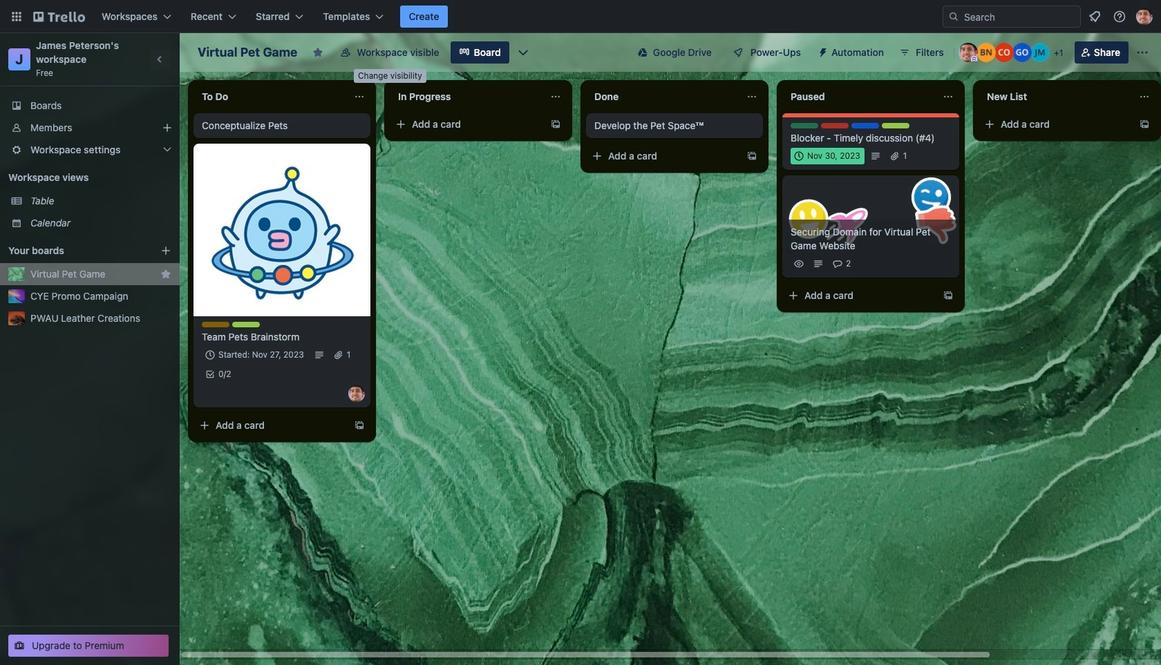 Task type: vqa. For each thing, say whether or not it's contained in the screenshot.
the Color: blue, title: "FYI" element
yes



Task type: describe. For each thing, give the bounding box(es) containing it.
christina overa (christinaovera) image
[[995, 43, 1014, 62]]

Board name text field
[[191, 41, 304, 64]]

1 horizontal spatial james peterson (jamespeterson93) image
[[1136, 8, 1153, 25]]

create from template… image
[[1139, 119, 1150, 130]]

0 notifications image
[[1087, 8, 1103, 25]]

show menu image
[[1136, 46, 1150, 59]]

starred icon image
[[160, 269, 171, 280]]

search image
[[948, 11, 960, 22]]

star or unstar board image
[[313, 47, 324, 58]]

google drive icon image
[[638, 48, 648, 57]]

sm image
[[812, 41, 832, 61]]

Search field
[[960, 7, 1080, 26]]

color: yellow, title: none image
[[202, 322, 230, 328]]

color: blue, title: "fyi" element
[[852, 123, 879, 129]]

color: red, title: "blocker" element
[[821, 123, 849, 129]]

color: bold lime, title: "team task" element
[[232, 322, 260, 328]]

ben nelson (bennelson96) image
[[977, 43, 996, 62]]



Task type: locate. For each thing, give the bounding box(es) containing it.
customize views image
[[516, 46, 530, 59]]

color: bold lime, title: none image
[[882, 123, 910, 129]]

None text field
[[194, 86, 348, 108], [783, 86, 937, 108], [194, 86, 348, 108], [783, 86, 937, 108]]

back to home image
[[33, 6, 85, 28]]

workspace navigation collapse icon image
[[151, 50, 170, 69]]

this member is an admin of this board. image
[[971, 56, 977, 62]]

laugh image
[[907, 173, 956, 222]]

james peterson (jamespeterson93) image
[[1136, 8, 1153, 25], [348, 386, 365, 402]]

0 horizontal spatial james peterson (jamespeterson93) image
[[348, 386, 365, 402]]

create from template… image
[[550, 119, 561, 130], [747, 151, 758, 162], [943, 290, 954, 301], [354, 420, 365, 431]]

james peterson (jamespeterson93) image
[[959, 43, 978, 62]]

0 vertical spatial james peterson (jamespeterson93) image
[[1136, 8, 1153, 25]]

None text field
[[390, 86, 545, 108], [586, 86, 741, 108], [979, 86, 1134, 108], [390, 86, 545, 108], [586, 86, 741, 108], [979, 86, 1134, 108]]

None checkbox
[[791, 148, 865, 165]]

add board image
[[160, 245, 171, 256]]

tooltip
[[354, 69, 426, 83]]

1 vertical spatial james peterson (jamespeterson93) image
[[348, 386, 365, 402]]

color: green, title: "goal" element
[[791, 123, 818, 129]]

jeremy miller (jeremymiller198) image
[[1031, 43, 1050, 62]]

your boards with 3 items element
[[8, 243, 140, 259]]

primary element
[[0, 0, 1161, 33]]

gary orlando (garyorlando) image
[[1013, 43, 1032, 62]]

open information menu image
[[1113, 10, 1127, 24]]



